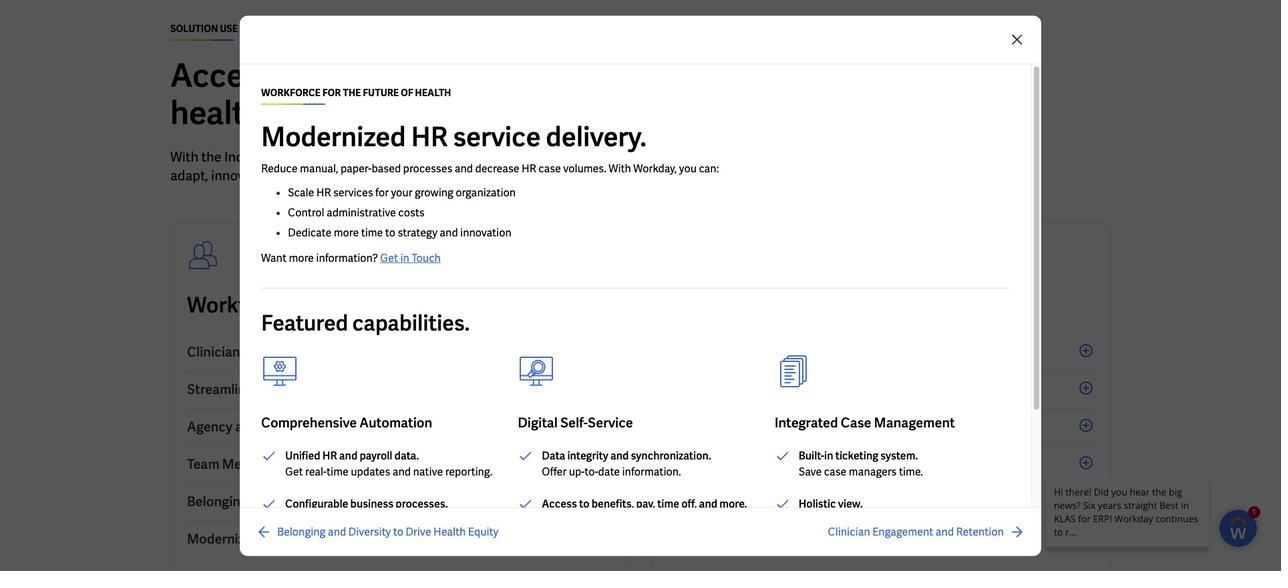 Task type: describe. For each thing, give the bounding box(es) containing it.
can:
[[699, 161, 719, 175]]

case inside built-in ticketing system. save case managers time.
[[824, 464, 847, 478]]

your inside scale hr services for your growing organization control administrative costs dedicate more time to strategy and innovation
[[391, 185, 412, 199]]

access
[[542, 496, 577, 510]]

of inside with the industry accelerator for healthcare, you benefit from a global ecosystem of partners to help you adapt, innovate, and scale—all while fast-tracking your digital transformation.
[[661, 148, 673, 166]]

retention inside modernized hr service delivery. 'dialog'
[[956, 524, 1004, 538]]

synchronization.
[[631, 448, 711, 462]]

team
[[187, 456, 219, 473]]

modernized hr service delivery.
[[261, 119, 647, 154]]

modernized for modernized hr service delivery.
[[261, 119, 406, 154]]

offer
[[542, 464, 567, 478]]

workforce
[[187, 291, 289, 319]]

based
[[372, 161, 401, 175]]

reduce
[[261, 161, 298, 175]]

pay,
[[636, 496, 655, 510]]

featured capabilities.
[[261, 309, 470, 337]]

tracking
[[418, 167, 467, 184]]

organization
[[456, 185, 516, 199]]

adapt,
[[170, 167, 208, 184]]

unified hr and payroll data. get real-time updates and native reporting.
[[285, 448, 492, 478]]

workforce
[[261, 86, 321, 98]]

global
[[554, 148, 590, 166]]

up-
[[569, 464, 585, 478]]

for inside scale hr services for your growing organization control administrative costs dedicate more time to strategy and innovation
[[375, 185, 389, 199]]

fast-
[[391, 167, 418, 184]]

more inside scale hr services for your growing organization control administrative costs dedicate more time to strategy and innovation
[[334, 225, 359, 239]]

clinician engagement and retention for leftmost clinician engagement and retention button
[[187, 343, 407, 361]]

diversity inside modernized hr service delivery. 'dialog'
[[348, 524, 391, 538]]

comprehensive automation
[[261, 413, 432, 431]]

case
[[841, 413, 871, 431]]

data
[[542, 448, 565, 462]]

solution
[[170, 23, 218, 35]]

supplier- and supply-related risk management button
[[668, 409, 1094, 447]]

belonging inside modernized hr service delivery. 'dialog'
[[277, 524, 326, 538]]

integrated case management
[[775, 413, 955, 431]]

to down processes.
[[393, 524, 403, 538]]

optimized automated replenishment button
[[668, 522, 1094, 558]]

view.
[[838, 496, 863, 510]]

solutions
[[490, 55, 625, 96]]

get in touch link
[[380, 250, 441, 265]]

delivery.
[[546, 119, 647, 154]]

health
[[415, 86, 451, 98]]

ecosystem
[[593, 148, 658, 166]]

of
[[401, 86, 413, 98]]

0 horizontal spatial equity
[[427, 493, 465, 510]]

with inside modernized hr service delivery. 'dialog'
[[609, 161, 631, 175]]

engagement inside supplier diversity and engagement button
[[804, 456, 880, 473]]

hr for service
[[262, 530, 280, 548]]

service
[[453, 119, 541, 154]]

drive inside modernized hr service delivery. 'dialog'
[[406, 524, 431, 538]]

your inside with the industry accelerator for healthcare, you benefit from a global ecosystem of partners to help you adapt, innovate, and scale—all while fast-tracking your digital transformation.
[[470, 167, 497, 184]]

clinically integrated supply chain
[[668, 343, 872, 361]]

to right the access
[[579, 496, 589, 510]]

to-
[[585, 464, 598, 478]]

accelerate
[[170, 55, 328, 96]]

with inside with the industry accelerator for healthcare, you benefit from a global ecosystem of partners to help you adapt, innovate, and scale—all while fast-tracking your digital transformation.
[[170, 148, 198, 166]]

updates
[[351, 464, 390, 478]]

future
[[363, 86, 399, 98]]

health inside modernized hr service delivery. 'dialog'
[[434, 524, 466, 538]]

date
[[598, 464, 620, 478]]

streamlined recruiting and onboarding
[[187, 381, 427, 398]]

value-driven sourcing button
[[668, 372, 1094, 409]]

workforce for the future of health
[[261, 86, 451, 98]]

time inside scale hr services for your growing organization control administrative costs dedicate more time to strategy and innovation
[[361, 225, 383, 239]]

benefit
[[467, 148, 509, 166]]

the
[[343, 86, 361, 98]]

holistic
[[799, 496, 836, 510]]

reduce manual, paper-based processes and decrease hr case volumes. with workday, you can:
[[261, 161, 719, 175]]

driven
[[706, 381, 746, 398]]

native
[[413, 464, 443, 478]]

modernized hr service delivery. dialog
[[0, 0, 1281, 571]]

1 vertical spatial more
[[289, 250, 314, 265]]

automation
[[360, 413, 432, 431]]

with the industry accelerator for healthcare, you benefit from a global ecosystem of partners to help you adapt, innovate, and scale—all while fast-tracking your digital transformation.
[[170, 148, 797, 184]]

agency
[[187, 418, 232, 435]]

belonging and diversity to drive health equity inside modernized hr service delivery. 'dialog'
[[277, 524, 498, 538]]

scale hr services for your growing organization control administrative costs dedicate more time to strategy and innovation
[[288, 185, 516, 239]]

strategy
[[398, 225, 437, 239]]

to inside scale hr services for your growing organization control administrative costs dedicate more time to strategy and innovation
[[385, 225, 395, 239]]

automated
[[733, 530, 802, 548]]

ticketing
[[835, 448, 878, 462]]

while
[[356, 167, 388, 184]]

payroll
[[360, 448, 392, 462]]

healthcare,
[[370, 148, 439, 166]]

capabilities.
[[352, 309, 470, 337]]

costs
[[398, 205, 425, 219]]

reporting.
[[445, 464, 492, 478]]

diversity inside button
[[721, 456, 775, 473]]

administrative
[[327, 205, 396, 219]]

information.
[[622, 464, 681, 478]]

processes
[[403, 161, 452, 175]]

belonging and diversity to drive health equity button inside modernized hr service delivery. 'dialog'
[[256, 524, 498, 540]]

touch
[[412, 250, 441, 265]]

real-
[[305, 464, 327, 478]]

well-
[[372, 456, 402, 473]]

supplier- and supply-related risk management
[[668, 418, 955, 435]]

0 horizontal spatial of
[[429, 291, 449, 319]]

1 horizontal spatial the
[[325, 291, 357, 319]]

accelerator
[[277, 148, 348, 166]]

sourcing
[[748, 381, 803, 398]]

clinically
[[668, 343, 723, 361]]

0 vertical spatial belonging and diversity to drive health equity button
[[187, 484, 613, 522]]

2 horizontal spatial you
[[775, 148, 797, 166]]

contract inside button
[[729, 493, 783, 510]]

management inside button
[[874, 418, 955, 435]]

0 horizontal spatial diversity
[[276, 493, 330, 510]]

streamlined
[[187, 381, 261, 398]]

manual,
[[300, 161, 338, 175]]

scale—all
[[295, 167, 353, 184]]

partners
[[676, 148, 727, 166]]

engagement for leftmost clinician engagement and retention button
[[243, 343, 319, 361]]

the inside with the industry accelerator for healthcare, you benefit from a global ecosystem of partners to help you adapt, innovate, and scale—all while fast-tracking your digital transformation.
[[201, 148, 221, 166]]

workforce for the future of health
[[187, 291, 519, 319]]

for inside with the industry accelerator for healthcare, you benefit from a global ecosystem of partners to help you adapt, innovate, and scale—all while fast-tracking your digital transformation.
[[350, 148, 367, 166]]

being
[[402, 456, 437, 473]]



Task type: vqa. For each thing, say whether or not it's contained in the screenshot.
your in the Scale HR services for your growing organization Control administrative costs Dedicate more time to strategy and innovation
yes



Task type: locate. For each thing, give the bounding box(es) containing it.
1 horizontal spatial you
[[679, 161, 697, 175]]

you left can:
[[679, 161, 697, 175]]

you
[[442, 148, 464, 166], [775, 148, 797, 166], [679, 161, 697, 175]]

service up integrity
[[588, 413, 633, 431]]

hr inside button
[[262, 530, 280, 548]]

accelerate value with solutions made for healthcare.
[[170, 55, 761, 134]]

agency and contract labor optimization button
[[187, 409, 613, 447]]

management inside modernized hr service delivery. 'dialog'
[[874, 413, 955, 431]]

2 vertical spatial time
[[657, 496, 679, 510]]

1 vertical spatial health
[[383, 493, 424, 510]]

and inside scale hr services for your growing organization control administrative costs dedicate more time to strategy and innovation
[[440, 225, 458, 239]]

0 horizontal spatial get
[[285, 464, 303, 478]]

0 horizontal spatial case
[[539, 161, 561, 175]]

retention
[[347, 343, 407, 361], [956, 524, 1004, 538]]

innovation
[[460, 225, 511, 239]]

2 vertical spatial engagement
[[872, 524, 933, 538]]

1 vertical spatial drive
[[406, 524, 431, 538]]

1 horizontal spatial drive
[[406, 524, 431, 538]]

0 vertical spatial integrated
[[726, 343, 789, 361]]

digital self-service
[[518, 413, 633, 431]]

0 vertical spatial case
[[539, 161, 561, 175]]

modernized for modernized hr service delivery
[[187, 530, 259, 548]]

equity
[[427, 493, 465, 510], [468, 524, 498, 538]]

supplier
[[668, 456, 719, 473]]

1 horizontal spatial more
[[334, 225, 359, 239]]

1 horizontal spatial of
[[661, 148, 673, 166]]

management for proactive contract management
[[786, 493, 867, 510]]

want
[[261, 250, 287, 265]]

0 horizontal spatial clinician
[[187, 343, 240, 361]]

time left "updates"
[[327, 464, 349, 478]]

diversity down the business
[[348, 524, 391, 538]]

management for integrated case management
[[874, 413, 955, 431]]

you up tracking
[[442, 148, 464, 166]]

1 horizontal spatial with
[[609, 161, 631, 175]]

0 vertical spatial health
[[453, 291, 519, 319]]

your
[[470, 167, 497, 184], [391, 185, 412, 199]]

labor
[[318, 418, 353, 435]]

solution use cases
[[170, 23, 270, 35]]

decrease
[[475, 161, 519, 175]]

service inside button
[[283, 530, 328, 548]]

time left the off,
[[657, 496, 679, 510]]

clinician engagement and retention down 'proactive contract management' button
[[828, 524, 1004, 538]]

you right help
[[775, 148, 797, 166]]

0 horizontal spatial belonging
[[187, 493, 248, 510]]

1 vertical spatial your
[[391, 185, 412, 199]]

1 vertical spatial of
[[429, 291, 449, 319]]

0 vertical spatial in
[[400, 250, 409, 265]]

team member experience and well-being
[[187, 456, 437, 473]]

0 horizontal spatial time
[[327, 464, 349, 478]]

a
[[544, 148, 551, 166]]

scale
[[288, 185, 314, 199]]

clinician inside modernized hr service delivery. 'dialog'
[[828, 524, 870, 538]]

integrated inside clinically integrated supply chain button
[[726, 343, 789, 361]]

the down the information?
[[325, 291, 357, 319]]

1 horizontal spatial contract
[[729, 493, 783, 510]]

system.
[[881, 448, 918, 462]]

time inside the unified hr and payroll data. get real-time updates and native reporting.
[[327, 464, 349, 478]]

0 vertical spatial clinician engagement and retention
[[187, 343, 407, 361]]

in left touch
[[400, 250, 409, 265]]

hr
[[411, 119, 448, 154], [522, 161, 536, 175], [316, 185, 331, 199], [322, 448, 337, 462], [262, 530, 280, 548]]

business
[[350, 496, 394, 510]]

for inside accelerate value with solutions made for healthcare.
[[720, 55, 761, 96]]

equity inside modernized hr service delivery. 'dialog'
[[468, 524, 498, 538]]

engagement inside modernized hr service delivery. 'dialog'
[[872, 524, 933, 538]]

clinician engagement and retention
[[187, 343, 407, 361], [828, 524, 1004, 538]]

1 vertical spatial clinician engagement and retention button
[[828, 524, 1025, 540]]

want more information? get in touch
[[261, 250, 441, 265]]

0 vertical spatial time
[[361, 225, 383, 239]]

0 vertical spatial belonging and diversity to drive health equity
[[187, 493, 465, 510]]

0 horizontal spatial your
[[391, 185, 412, 199]]

cases
[[240, 23, 270, 35]]

1 horizontal spatial clinician
[[828, 524, 870, 538]]

service
[[588, 413, 633, 431], [283, 530, 328, 548]]

1 horizontal spatial retention
[[956, 524, 1004, 538]]

0 vertical spatial get
[[380, 250, 398, 265]]

of right future
[[429, 291, 449, 319]]

belonging and diversity to drive health equity button
[[187, 484, 613, 522], [256, 524, 498, 540]]

supply-
[[751, 418, 797, 435]]

onboarding
[[355, 381, 427, 398]]

industry
[[224, 148, 274, 166]]

belonging and diversity to drive health equity down the business
[[277, 524, 498, 538]]

1 horizontal spatial time
[[361, 225, 383, 239]]

clinician engagement and retention button inside modernized hr service delivery. 'dialog'
[[828, 524, 1025, 540]]

0 vertical spatial your
[[470, 167, 497, 184]]

0 horizontal spatial with
[[170, 148, 198, 166]]

to left strategy
[[385, 225, 395, 239]]

more
[[334, 225, 359, 239], [289, 250, 314, 265]]

supplier diversity and engagement
[[668, 456, 880, 473]]

1 vertical spatial diversity
[[276, 493, 330, 510]]

with up adapt,
[[170, 148, 198, 166]]

1 vertical spatial retention
[[956, 524, 1004, 538]]

0 horizontal spatial retention
[[347, 343, 407, 361]]

clinician
[[187, 343, 240, 361], [828, 524, 870, 538]]

get left touch
[[380, 250, 398, 265]]

and inside the data integrity and synchronization. offer up-to-date information.
[[610, 448, 629, 462]]

equity down "native"
[[427, 493, 465, 510]]

2 vertical spatial diversity
[[348, 524, 391, 538]]

0 vertical spatial more
[[334, 225, 359, 239]]

featured
[[261, 309, 348, 337]]

service down configurable
[[283, 530, 328, 548]]

clinician engagement and retention inside modernized hr service delivery. 'dialog'
[[828, 524, 1004, 538]]

equity down reporting.
[[468, 524, 498, 538]]

modernized inside 'dialog'
[[261, 119, 406, 154]]

0 vertical spatial retention
[[347, 343, 407, 361]]

0 vertical spatial contract
[[261, 418, 315, 435]]

supplier diversity and engagement button
[[668, 447, 1094, 484]]

1 vertical spatial belonging and diversity to drive health equity
[[277, 524, 498, 538]]

0 vertical spatial of
[[661, 148, 673, 166]]

modernized hr service delivery
[[187, 530, 381, 548]]

0 horizontal spatial clinician engagement and retention button
[[187, 335, 613, 372]]

experience
[[276, 456, 344, 473]]

recruiting
[[264, 381, 327, 398]]

1 vertical spatial the
[[325, 291, 357, 319]]

engagement
[[243, 343, 319, 361], [804, 456, 880, 473], [872, 524, 933, 538]]

case
[[539, 161, 561, 175], [824, 464, 847, 478]]

clinician engagement and retention down featured
[[187, 343, 407, 361]]

in inside built-in ticketing system. save case managers time.
[[824, 448, 833, 462]]

drive down "updates"
[[348, 493, 381, 510]]

time down administrative
[[361, 225, 383, 239]]

management
[[874, 413, 955, 431], [874, 418, 955, 435], [786, 493, 867, 510]]

integrated
[[726, 343, 789, 361], [775, 413, 838, 431]]

service for self-
[[588, 413, 633, 431]]

integrated inside modernized hr service delivery. 'dialog'
[[775, 413, 838, 431]]

1 vertical spatial clinician
[[828, 524, 870, 538]]

digital
[[518, 413, 558, 431]]

of left partners
[[661, 148, 673, 166]]

your down fast-
[[391, 185, 412, 199]]

1 vertical spatial get
[[285, 464, 303, 478]]

0 horizontal spatial more
[[289, 250, 314, 265]]

1 vertical spatial modernized
[[187, 530, 259, 548]]

clinician engagement and retention button down 'proactive contract management' button
[[828, 524, 1025, 540]]

1 horizontal spatial diversity
[[348, 524, 391, 538]]

management inside button
[[786, 493, 867, 510]]

1 horizontal spatial service
[[588, 413, 633, 431]]

use
[[220, 23, 238, 35]]

1 vertical spatial engagement
[[804, 456, 880, 473]]

0 horizontal spatial modernized
[[187, 530, 259, 548]]

optimized
[[668, 530, 731, 548]]

0 horizontal spatial the
[[201, 148, 221, 166]]

2 horizontal spatial time
[[657, 496, 679, 510]]

get down unified
[[285, 464, 303, 478]]

supplier-
[[668, 418, 723, 435]]

the
[[201, 148, 221, 166], [325, 291, 357, 319]]

workday,
[[633, 161, 677, 175]]

get
[[380, 250, 398, 265], [285, 464, 303, 478]]

0 vertical spatial equity
[[427, 493, 465, 510]]

more down administrative
[[334, 225, 359, 239]]

optimized automated replenishment
[[668, 530, 896, 548]]

you inside modernized hr service delivery. 'dialog'
[[679, 161, 697, 175]]

contract up unified
[[261, 418, 315, 435]]

in left ticketing
[[824, 448, 833, 462]]

1 horizontal spatial belonging
[[277, 524, 326, 538]]

off,
[[681, 496, 697, 510]]

modernized inside button
[[187, 530, 259, 548]]

contract up "automated"
[[729, 493, 783, 510]]

case right digital
[[539, 161, 561, 175]]

supply
[[792, 343, 834, 361]]

1 vertical spatial contract
[[729, 493, 783, 510]]

team member experience and well-being button
[[187, 447, 613, 484]]

delivery
[[331, 530, 381, 548]]

access to benefits, pay, time off, and more.
[[542, 496, 747, 510]]

1 vertical spatial time
[[327, 464, 349, 478]]

comprehensive
[[261, 413, 357, 431]]

to left the business
[[333, 493, 346, 510]]

0 horizontal spatial contract
[[261, 418, 315, 435]]

from
[[512, 148, 541, 166]]

1 horizontal spatial modernized
[[261, 119, 406, 154]]

hr for services
[[316, 185, 331, 199]]

hr inside the unified hr and payroll data. get real-time updates and native reporting.
[[322, 448, 337, 462]]

your up organization
[[470, 167, 497, 184]]

0 vertical spatial the
[[201, 148, 221, 166]]

made
[[632, 55, 713, 96]]

self-
[[560, 413, 588, 431]]

1 vertical spatial case
[[824, 464, 847, 478]]

0 vertical spatial engagement
[[243, 343, 319, 361]]

service for hr
[[283, 530, 328, 548]]

to left help
[[730, 148, 743, 166]]

0 horizontal spatial in
[[400, 250, 409, 265]]

and inside with the industry accelerator for healthcare, you benefit from a global ecosystem of partners to help you adapt, innovate, and scale—all while fast-tracking your digital transformation.
[[269, 167, 292, 184]]

0 vertical spatial clinician engagement and retention button
[[187, 335, 613, 372]]

1 horizontal spatial your
[[470, 167, 497, 184]]

0 horizontal spatial drive
[[348, 493, 381, 510]]

belonging down configurable
[[277, 524, 326, 538]]

1 vertical spatial integrated
[[775, 413, 838, 431]]

clinician down view.
[[828, 524, 870, 538]]

clinically integrated supply chain button
[[668, 335, 1094, 372]]

0 vertical spatial diversity
[[721, 456, 775, 473]]

for
[[322, 86, 341, 98]]

hr inside scale hr services for your growing organization control administrative costs dedicate more time to strategy and innovation
[[316, 185, 331, 199]]

value-driven sourcing
[[668, 381, 803, 398]]

the up adapt,
[[201, 148, 221, 166]]

diversity down 'real-'
[[276, 493, 330, 510]]

1 horizontal spatial clinician engagement and retention
[[828, 524, 1004, 538]]

integrated up built-
[[775, 413, 838, 431]]

0 vertical spatial modernized
[[261, 119, 406, 154]]

control
[[288, 205, 324, 219]]

1 horizontal spatial clinician engagement and retention button
[[828, 524, 1025, 540]]

drive down processes.
[[406, 524, 431, 538]]

1 horizontal spatial case
[[824, 464, 847, 478]]

engagement for clinician engagement and retention button inside the modernized hr service delivery. 'dialog'
[[872, 524, 933, 538]]

case right save
[[824, 464, 847, 478]]

0 horizontal spatial you
[[442, 148, 464, 166]]

holistic view.
[[799, 496, 863, 510]]

2 horizontal spatial diversity
[[721, 456, 775, 473]]

hr for and
[[322, 448, 337, 462]]

1 horizontal spatial equity
[[468, 524, 498, 538]]

information?
[[316, 250, 378, 265]]

1 vertical spatial belonging
[[277, 524, 326, 538]]

1 horizontal spatial get
[[380, 250, 398, 265]]

with right "volumes."
[[609, 161, 631, 175]]

1 horizontal spatial in
[[824, 448, 833, 462]]

health
[[453, 291, 519, 319], [383, 493, 424, 510], [434, 524, 466, 538]]

0 horizontal spatial service
[[283, 530, 328, 548]]

value-
[[668, 381, 706, 398]]

clinician engagement and retention for clinician engagement and retention button inside the modernized hr service delivery. 'dialog'
[[828, 524, 1004, 538]]

more down the dedicate
[[289, 250, 314, 265]]

0 horizontal spatial clinician engagement and retention
[[187, 343, 407, 361]]

service inside 'dialog'
[[588, 413, 633, 431]]

0 vertical spatial drive
[[348, 493, 381, 510]]

0 vertical spatial service
[[588, 413, 633, 431]]

integrated up sourcing
[[726, 343, 789, 361]]

1 vertical spatial belonging and diversity to drive health equity button
[[256, 524, 498, 540]]

1 vertical spatial in
[[824, 448, 833, 462]]

risk
[[846, 418, 872, 435]]

belonging and diversity to drive health equity down 'real-'
[[187, 493, 465, 510]]

more.
[[720, 496, 747, 510]]

built-
[[799, 448, 824, 462]]

contract inside button
[[261, 418, 315, 435]]

diversity up more.
[[721, 456, 775, 473]]

transformation.
[[540, 167, 633, 184]]

0 vertical spatial belonging
[[187, 493, 248, 510]]

get inside the unified hr and payroll data. get real-time updates and native reporting.
[[285, 464, 303, 478]]

clinician engagement and retention button up onboarding
[[187, 335, 613, 372]]

related
[[797, 418, 843, 435]]

clinician engagement and retention button
[[187, 335, 613, 372], [828, 524, 1025, 540]]

1 vertical spatial service
[[283, 530, 328, 548]]

1 vertical spatial clinician engagement and retention
[[828, 524, 1004, 538]]

0 vertical spatial clinician
[[187, 343, 240, 361]]

growing
[[415, 185, 453, 199]]

clinician up streamlined
[[187, 343, 240, 361]]

replenishment
[[805, 530, 896, 548]]

1 vertical spatial equity
[[468, 524, 498, 538]]

help
[[746, 148, 772, 166]]

hr for service
[[411, 119, 448, 154]]

2 vertical spatial health
[[434, 524, 466, 538]]

to inside with the industry accelerator for healthcare, you benefit from a global ecosystem of partners to help you adapt, innovate, and scale—all while fast-tracking your digital transformation.
[[730, 148, 743, 166]]

built-in ticketing system. save case managers time.
[[799, 448, 923, 478]]

belonging down team at the bottom left of page
[[187, 493, 248, 510]]



